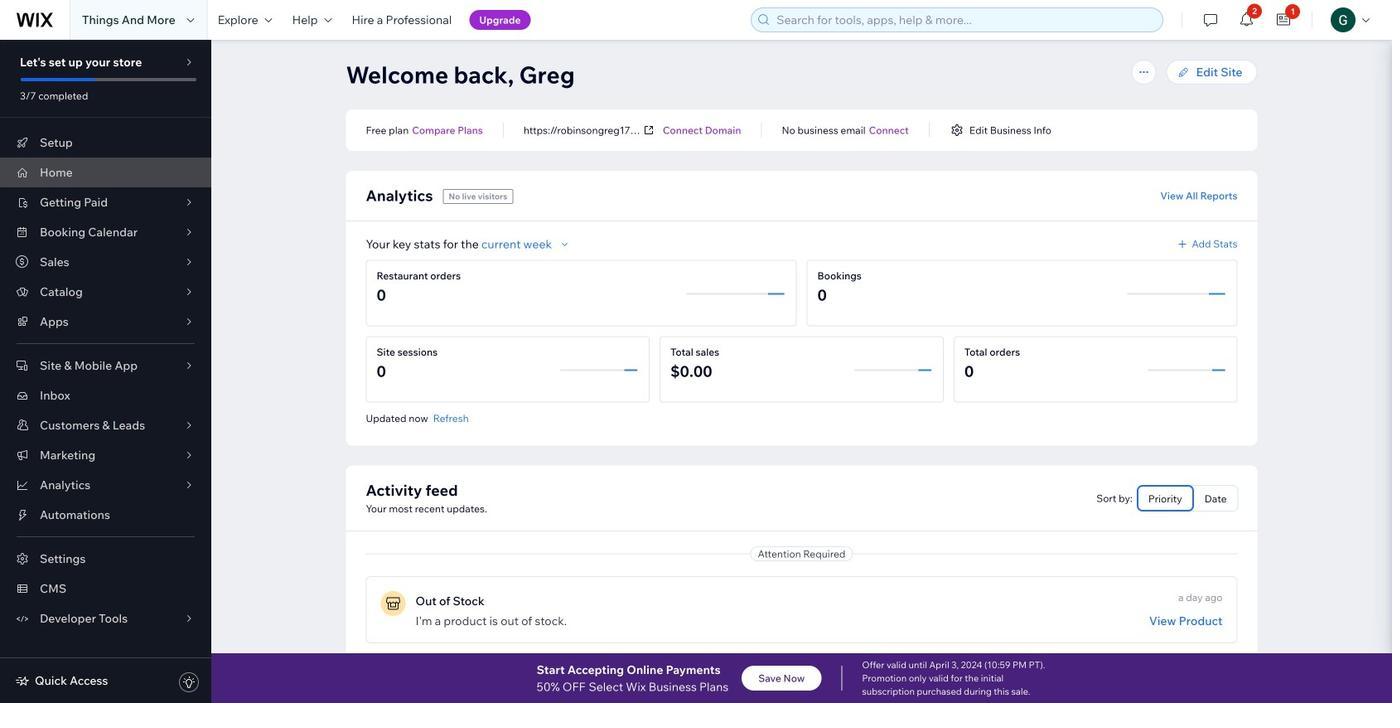 Task type: describe. For each thing, give the bounding box(es) containing it.
sidebar element
[[0, 40, 211, 703]]



Task type: locate. For each thing, give the bounding box(es) containing it.
Search for tools, apps, help & more... field
[[772, 8, 1158, 32]]



Task type: vqa. For each thing, say whether or not it's contained in the screenshot.
and to the middle
no



